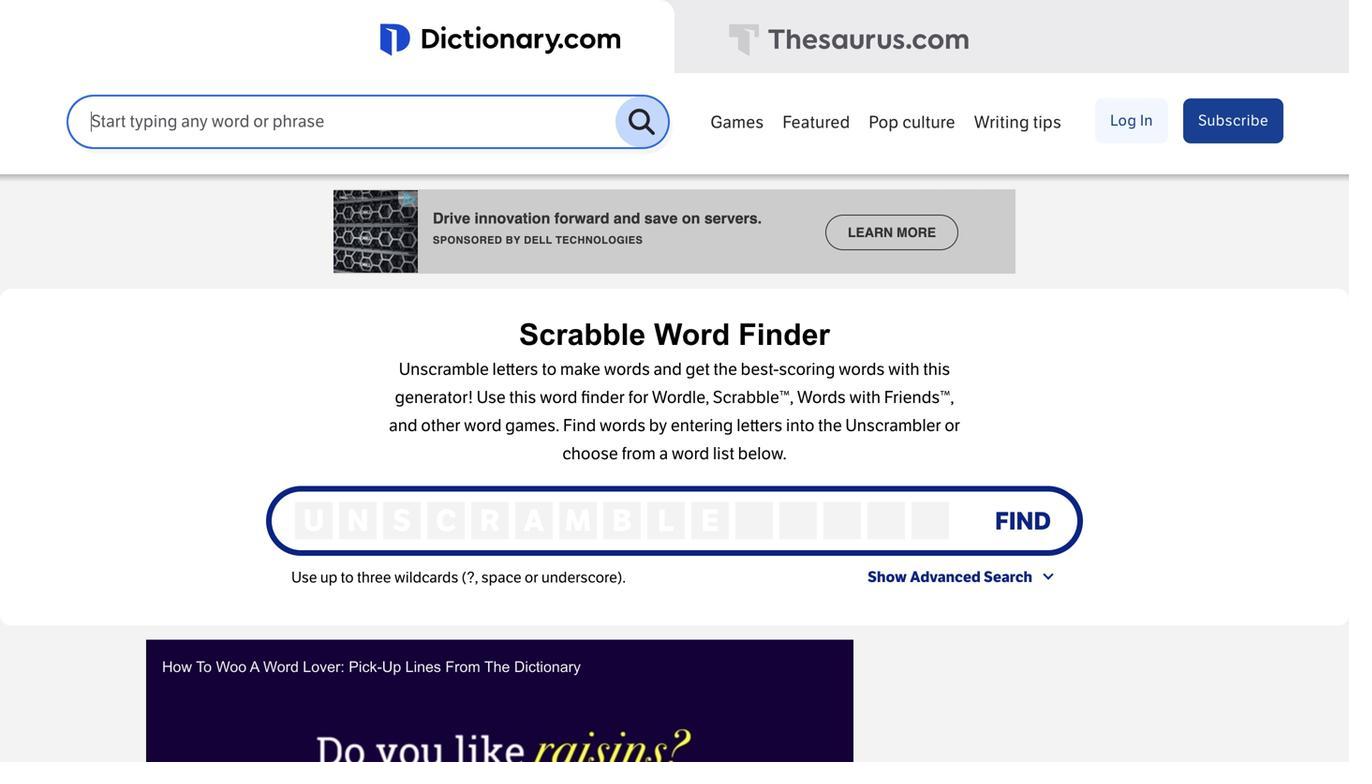 Task type: describe. For each thing, give the bounding box(es) containing it.
or inside scrabble word finder unscramble letters to make words and get the best-scoring words with this generator! use this word finder for wordle, scrabble™, words with friends™, and other word games. find words by entering letters into the unscrambler or choose from a word list below.
[[945, 416, 961, 436]]

for
[[629, 388, 649, 408]]

from
[[622, 444, 656, 464]]

1 vertical spatial use
[[292, 569, 317, 587]]

wordle,
[[652, 388, 710, 408]]

choose
[[563, 444, 619, 464]]

a
[[660, 444, 669, 464]]

0 vertical spatial with
[[889, 359, 920, 380]]

words down the "for" on the bottom left of page
[[600, 416, 646, 436]]

woo
[[216, 659, 247, 676]]

the
[[485, 659, 510, 676]]

u text field
[[295, 502, 333, 540]]

0 vertical spatial word
[[540, 388, 578, 408]]

0 vertical spatial letters
[[493, 359, 539, 380]]

how to woo a word lover: pick-up lines from the dictionary
[[162, 659, 581, 676]]

1 horizontal spatial letters
[[737, 416, 783, 436]]

1 vertical spatial to
[[341, 569, 354, 587]]

writing
[[975, 112, 1030, 133]]

to
[[196, 659, 212, 676]]

scoring
[[779, 359, 836, 380]]

advertisement element
[[334, 189, 1016, 274]]

up
[[320, 569, 338, 587]]

games
[[711, 112, 764, 133]]

how
[[162, 659, 192, 676]]

culture
[[903, 112, 956, 133]]

b text field
[[604, 502, 641, 540]]

pages menu element
[[702, 96, 1284, 174]]

games.
[[505, 416, 560, 436]]

writing tips link
[[965, 103, 1072, 139]]

show advanced search
[[868, 568, 1033, 586]]

advanced
[[910, 568, 981, 586]]

0 horizontal spatial or
[[525, 569, 539, 587]]

0 horizontal spatial the
[[714, 359, 738, 380]]

Start typing any word or phrase text field
[[69, 111, 616, 133]]

use up to three wildcards (?, space or underscore).
[[292, 569, 626, 587]]

m text field
[[560, 502, 597, 540]]

scrabble
[[519, 318, 646, 352]]

tips
[[1034, 112, 1062, 133]]

from
[[446, 659, 481, 676]]

unscrambler
[[846, 416, 942, 436]]

pop culture
[[869, 112, 956, 133]]

word inside scrabble word finder unscramble letters to make words and get the best-scoring words with this generator! use this word finder for wordle, scrabble™, words with friends™, and other word games. find words by entering letters into the unscrambler or choose from a word list below.
[[654, 318, 731, 352]]

video player region
[[146, 640, 854, 762]]

best-
[[741, 359, 779, 380]]

to inside scrabble word finder unscramble letters to make words and get the best-scoring words with this generator! use this word finder for wordle, scrabble™, words with friends™, and other word games. find words by entering letters into the unscrambler or choose from a word list below.
[[542, 359, 557, 380]]

other
[[421, 416, 461, 436]]

e text field
[[692, 502, 729, 540]]

generator!
[[395, 388, 473, 408]]

a text field
[[516, 502, 553, 540]]

lover:
[[303, 659, 345, 676]]

subscribe button
[[1184, 98, 1284, 143]]

into
[[786, 416, 815, 436]]

scrabble word finder unscramble letters to make words and get the best-scoring words with this generator! use this word finder for wordle, scrabble™, words with friends™, and other word games. find words by entering letters into the unscrambler or choose from a word list below.
[[389, 318, 961, 464]]



Task type: vqa. For each thing, say whether or not it's contained in the screenshot.
Enter Your Email Address text field
no



Task type: locate. For each thing, give the bounding box(es) containing it.
friends™,
[[885, 388, 955, 408]]

1 horizontal spatial to
[[542, 359, 557, 380]]

by
[[649, 416, 668, 436]]

words up the "for" on the bottom left of page
[[604, 359, 650, 380]]

word up 'find'
[[540, 388, 578, 408]]

scrabble™,
[[713, 388, 794, 408]]

switch site tab list
[[0, 0, 1350, 76]]

0 vertical spatial the
[[714, 359, 738, 380]]

1 vertical spatial letters
[[737, 416, 783, 436]]

1 horizontal spatial word
[[654, 318, 731, 352]]

show advanced search link
[[868, 565, 1058, 598]]

word up get
[[654, 318, 731, 352]]

to
[[542, 359, 557, 380], [341, 569, 354, 587]]

pick-
[[349, 659, 382, 676]]

0 vertical spatial and
[[654, 359, 682, 380]]

s text field
[[383, 502, 421, 540]]

the
[[714, 359, 738, 380], [819, 416, 843, 436]]

with up the "friends™,"
[[889, 359, 920, 380]]

word
[[654, 318, 731, 352], [263, 659, 299, 676]]

0 horizontal spatial word
[[464, 416, 502, 436]]

2 vertical spatial word
[[672, 444, 710, 464]]

games link
[[702, 103, 774, 139]]

use
[[477, 388, 506, 408], [292, 569, 317, 587]]

1 horizontal spatial the
[[819, 416, 843, 436]]

0 horizontal spatial letters
[[493, 359, 539, 380]]

c text field
[[427, 502, 465, 540]]

word inside video player region
[[263, 659, 299, 676]]

subscribe
[[1199, 111, 1269, 130]]

find
[[563, 416, 596, 436]]

use left up
[[292, 569, 317, 587]]

None submit
[[986, 503, 1055, 539]]

0 vertical spatial or
[[945, 416, 961, 436]]

n text field
[[339, 502, 377, 540]]

word right other
[[464, 416, 502, 436]]

wildcards
[[395, 569, 459, 587]]

below.
[[738, 444, 787, 464]]

0 vertical spatial use
[[477, 388, 506, 408]]

r text field
[[472, 502, 509, 540]]

entering
[[671, 416, 734, 436]]

log in button
[[1096, 98, 1169, 143]]

0 vertical spatial this
[[924, 359, 951, 380]]

words
[[604, 359, 650, 380], [839, 359, 885, 380], [600, 416, 646, 436]]

word right a
[[672, 444, 710, 464]]

0 horizontal spatial and
[[389, 416, 418, 436]]

1 vertical spatial word
[[464, 416, 502, 436]]

three
[[357, 569, 391, 587]]

or down the "friends™,"
[[945, 416, 961, 436]]

0 horizontal spatial this
[[509, 388, 537, 408]]

l text field
[[648, 502, 685, 540]]

finder
[[581, 388, 625, 408]]

unscramble
[[399, 359, 489, 380]]

None text field
[[736, 502, 773, 540], [780, 502, 817, 540], [868, 502, 906, 540], [912, 502, 950, 540], [736, 502, 773, 540], [780, 502, 817, 540], [868, 502, 906, 540], [912, 502, 950, 540]]

this up the "friends™,"
[[924, 359, 951, 380]]

featured
[[783, 112, 851, 133]]

0 horizontal spatial to
[[341, 569, 354, 587]]

space
[[482, 569, 522, 587]]

and left other
[[389, 416, 418, 436]]

1 horizontal spatial use
[[477, 388, 506, 408]]

letters
[[493, 359, 539, 380], [737, 416, 783, 436]]

search
[[984, 568, 1033, 586]]

1 vertical spatial the
[[819, 416, 843, 436]]

(?,
[[462, 569, 479, 587]]

letters up games.
[[493, 359, 539, 380]]

the down words
[[819, 416, 843, 436]]

lines
[[406, 659, 441, 676]]

this
[[924, 359, 951, 380], [509, 388, 537, 408]]

1 vertical spatial word
[[263, 659, 299, 676]]

finder
[[739, 318, 831, 352]]

up
[[382, 659, 401, 676]]

this up games.
[[509, 388, 537, 408]]

1 vertical spatial or
[[525, 569, 539, 587]]

list
[[713, 444, 735, 464]]

0 horizontal spatial with
[[850, 388, 881, 408]]

make
[[560, 359, 601, 380]]

letters up below.
[[737, 416, 783, 436]]

word right a
[[263, 659, 299, 676]]

get
[[686, 359, 710, 380]]

log in
[[1111, 111, 1154, 130]]

None text field
[[824, 502, 862, 540]]

pop culture link
[[860, 103, 965, 139]]

to right up
[[341, 569, 354, 587]]

show
[[868, 568, 907, 586]]

1 horizontal spatial this
[[924, 359, 951, 380]]

1 horizontal spatial and
[[654, 359, 682, 380]]

with
[[889, 359, 920, 380], [850, 388, 881, 408]]

1 vertical spatial and
[[389, 416, 418, 436]]

underscore).
[[542, 569, 626, 587]]

a
[[250, 659, 259, 676]]

words
[[798, 388, 846, 408]]

with up unscrambler
[[850, 388, 881, 408]]

pop
[[869, 112, 899, 133]]

1 horizontal spatial with
[[889, 359, 920, 380]]

use up games.
[[477, 388, 506, 408]]

writing tips
[[975, 112, 1062, 133]]

to left make
[[542, 359, 557, 380]]

0 vertical spatial word
[[654, 318, 731, 352]]

2 horizontal spatial word
[[672, 444, 710, 464]]

dictionary
[[515, 659, 581, 676]]

0 vertical spatial to
[[542, 359, 557, 380]]

1 vertical spatial with
[[850, 388, 881, 408]]

use inside scrabble word finder unscramble letters to make words and get the best-scoring words with this generator! use this word finder for wordle, scrabble™, words with friends™, and other word games. find words by entering letters into the unscrambler or choose from a word list below.
[[477, 388, 506, 408]]

the right get
[[714, 359, 738, 380]]

and
[[654, 359, 682, 380], [389, 416, 418, 436]]

0 horizontal spatial word
[[263, 659, 299, 676]]

or right space
[[525, 569, 539, 587]]

1 horizontal spatial or
[[945, 416, 961, 436]]

1 horizontal spatial word
[[540, 388, 578, 408]]

or
[[945, 416, 961, 436], [525, 569, 539, 587]]

words up words
[[839, 359, 885, 380]]

in
[[1141, 111, 1154, 130]]

log
[[1111, 111, 1137, 130]]

0 horizontal spatial use
[[292, 569, 317, 587]]

and left get
[[654, 359, 682, 380]]

1 vertical spatial this
[[509, 388, 537, 408]]

featured link
[[774, 103, 860, 139]]

word
[[540, 388, 578, 408], [464, 416, 502, 436], [672, 444, 710, 464]]



